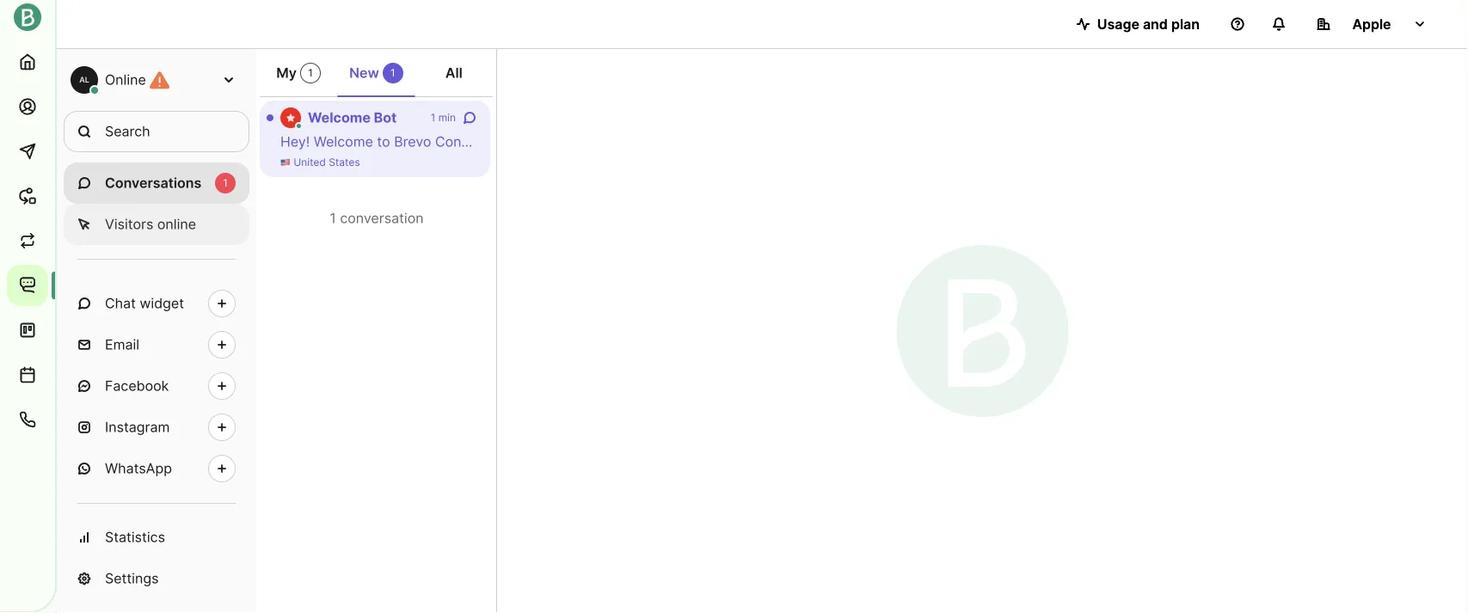 Task type: describe. For each thing, give the bounding box(es) containing it.
welcome bot
[[308, 109, 397, 126]]

facebook link
[[64, 366, 249, 407]]

settings link
[[64, 558, 249, 600]]

whatsapp link
[[64, 448, 249, 489]]

reply.
[[1028, 133, 1063, 150]]

al
[[79, 75, 89, 84]]

1 right my
[[308, 67, 313, 79]]

widget
[[140, 295, 184, 312]]

search
[[105, 123, 150, 140]]

statistics link
[[64, 517, 249, 558]]

statistics
[[105, 529, 165, 546]]

chat widget link
[[64, 283, 249, 324]]

online
[[157, 216, 196, 233]]

free
[[981, 133, 1007, 150]]

conversation inside hey! welcome to brevo conversations. this is a sample conversation to let you discover our interface – feel free to reply.  what's the next step? enable the chat widget, facebook or ins 🇺🇸 united states
[[644, 133, 728, 150]]

usage
[[1097, 15, 1140, 32]]

1 to from the left
[[377, 133, 390, 150]]

feel
[[953, 133, 977, 150]]

new
[[349, 65, 379, 81]]

instagram link
[[64, 407, 249, 448]]

whatsapp
[[105, 460, 172, 477]]

0 horizontal spatial conversation
[[340, 210, 424, 227]]

apple
[[1353, 15, 1391, 32]]

1 conversation
[[330, 210, 424, 227]]

hey!
[[280, 133, 310, 150]]

enable
[[1211, 133, 1254, 150]]

our
[[855, 133, 876, 150]]

hey! welcome to brevo conversations. this is a sample conversation to let you discover our interface – feel free to reply.  what's the next step? enable the chat widget, facebook or ins 🇺🇸 united states
[[280, 133, 1468, 169]]

visitors online link
[[64, 204, 249, 245]]

1 down states
[[330, 210, 336, 227]]

step?
[[1171, 133, 1207, 150]]

2 the from the left
[[1258, 133, 1280, 150]]

brevo
[[394, 133, 431, 150]]

bot
[[374, 109, 397, 126]]

search link
[[64, 111, 249, 152]]

visitors
[[105, 216, 153, 233]]

next
[[1139, 133, 1167, 150]]

usage and plan
[[1097, 15, 1200, 32]]

let
[[748, 133, 765, 150]]

1 min
[[431, 111, 456, 124]]

settings
[[105, 570, 159, 587]]

usage and plan button
[[1063, 7, 1214, 41]]

welcome inside hey! welcome to brevo conversations. this is a sample conversation to let you discover our interface – feel free to reply.  what's the next step? enable the chat widget, facebook or ins 🇺🇸 united states
[[314, 133, 373, 150]]

conversations
[[105, 175, 202, 191]]

1 the from the left
[[1114, 133, 1135, 150]]

1 left "min"
[[431, 111, 436, 124]]

1 right 'new'
[[391, 67, 395, 79]]

or
[[1436, 133, 1449, 150]]

this
[[536, 133, 564, 150]]

3 to from the left
[[1011, 133, 1024, 150]]

discover
[[796, 133, 851, 150]]



Task type: vqa. For each thing, say whether or not it's contained in the screenshot.
the topmost Welcome
yes



Task type: locate. For each thing, give the bounding box(es) containing it.
my
[[276, 65, 297, 81]]

you
[[769, 133, 792, 150]]

what's
[[1067, 133, 1110, 150]]

min
[[438, 111, 456, 124]]

0 vertical spatial conversation
[[644, 133, 728, 150]]

to right free
[[1011, 133, 1024, 150]]

email
[[105, 336, 139, 353]]

1 horizontal spatial facebook
[[1368, 133, 1432, 150]]

0 horizontal spatial to
[[377, 133, 390, 150]]

sample
[[593, 133, 640, 150]]

facebook left "or"
[[1368, 133, 1432, 150]]

interface
[[880, 133, 938, 150]]

is
[[567, 133, 578, 150]]

1 vertical spatial welcome
[[314, 133, 373, 150]]

1 horizontal spatial to
[[731, 133, 745, 150]]

and
[[1143, 15, 1168, 32]]

facebook up instagram
[[105, 378, 169, 394]]

all link
[[415, 56, 493, 97]]

0 vertical spatial facebook
[[1368, 133, 1432, 150]]

states
[[329, 156, 360, 169]]

1
[[308, 67, 313, 79], [391, 67, 395, 79], [431, 111, 436, 124], [223, 177, 228, 189], [330, 210, 336, 227]]

to left let
[[731, 133, 745, 150]]

2 horizontal spatial to
[[1011, 133, 1024, 150]]

1 horizontal spatial conversation
[[644, 133, 728, 150]]

conversation down states
[[340, 210, 424, 227]]

online
[[105, 71, 146, 88]]

ins
[[1453, 133, 1468, 150]]

facebook
[[1368, 133, 1432, 150], [105, 378, 169, 394]]

1 vertical spatial conversation
[[340, 210, 424, 227]]

visitors online
[[105, 216, 196, 233]]

0 vertical spatial welcome
[[308, 109, 371, 126]]

1 right conversations
[[223, 177, 228, 189]]

chat widget
[[105, 295, 184, 312]]

united
[[294, 156, 326, 169]]

widget,
[[1316, 133, 1364, 150]]

conversations.
[[435, 133, 532, 150]]

welcome
[[308, 109, 371, 126], [314, 133, 373, 150]]

plan
[[1172, 15, 1200, 32]]

instagram
[[105, 419, 170, 436]]

facebook inside hey! welcome to brevo conversations. this is a sample conversation to let you discover our interface – feel free to reply.  what's the next step? enable the chat widget, facebook or ins 🇺🇸 united states
[[1368, 133, 1432, 150]]

1 horizontal spatial the
[[1258, 133, 1280, 150]]

🇺🇸
[[280, 156, 291, 169]]

chat
[[1284, 133, 1312, 150]]

the left next
[[1114, 133, 1135, 150]]

0 horizontal spatial the
[[1114, 133, 1135, 150]]

the
[[1114, 133, 1135, 150], [1258, 133, 1280, 150]]

conversation
[[644, 133, 728, 150], [340, 210, 424, 227]]

to
[[377, 133, 390, 150], [731, 133, 745, 150], [1011, 133, 1024, 150]]

all
[[445, 65, 463, 81]]

the left chat
[[1258, 133, 1280, 150]]

email link
[[64, 324, 249, 366]]

apple button
[[1303, 7, 1441, 41]]

1 vertical spatial facebook
[[105, 378, 169, 394]]

0 horizontal spatial facebook
[[105, 378, 169, 394]]

–
[[942, 133, 949, 150]]

to down bot
[[377, 133, 390, 150]]

facebook inside 'link'
[[105, 378, 169, 394]]

conversation right sample
[[644, 133, 728, 150]]

chat
[[105, 295, 136, 312]]

2 to from the left
[[731, 133, 745, 150]]

a
[[582, 133, 590, 150]]



